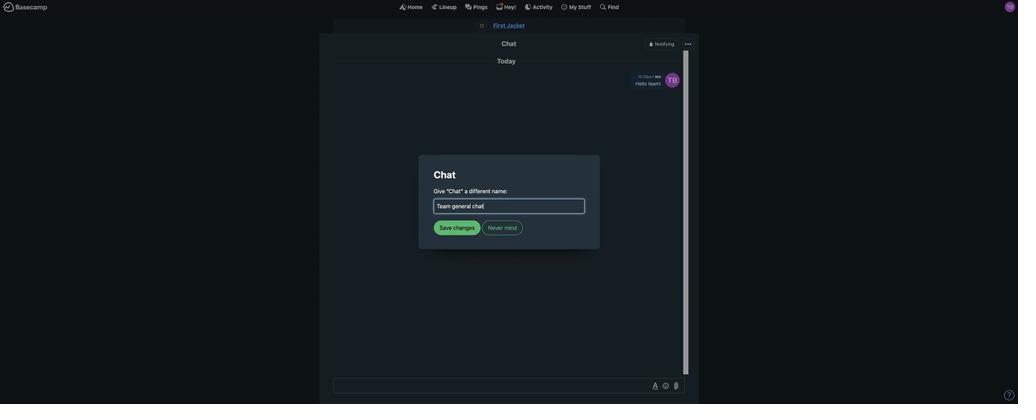 Task type: vqa. For each thing, say whether or not it's contained in the screenshot.
Due in the left of the page
no



Task type: describe. For each thing, give the bounding box(es) containing it.
my stuff
[[569, 4, 591, 10]]

different
[[469, 188, 491, 194]]

mind
[[505, 225, 517, 231]]

10:09am link
[[638, 74, 654, 79]]

never mind
[[488, 225, 517, 231]]

my stuff button
[[561, 3, 591, 10]]

notifying link
[[645, 39, 680, 50]]

first jacket link
[[493, 22, 525, 29]]

10:09am hello team!
[[636, 74, 661, 87]]

"chat"
[[447, 188, 463, 194]]

my
[[569, 4, 577, 10]]

find button
[[600, 3, 619, 10]]

name:
[[492, 188, 508, 194]]

team!
[[649, 81, 661, 87]]

first
[[493, 22, 506, 29]]

find
[[608, 4, 619, 10]]

never
[[488, 225, 503, 231]]

main element
[[0, 0, 1018, 14]]

Give "Chat" a different name: text field
[[434, 199, 585, 214]]

pings
[[474, 4, 488, 10]]

never mind button
[[482, 221, 523, 235]]

10:09am
[[638, 74, 654, 79]]

hey! button
[[496, 3, 516, 10]]

1 horizontal spatial chat
[[502, 40, 517, 48]]

tyler black image
[[1005, 2, 1016, 12]]

home link
[[399, 3, 423, 10]]



Task type: locate. For each thing, give the bounding box(es) containing it.
0 vertical spatial chat
[[502, 40, 517, 48]]

give "chat" a different name:
[[434, 188, 508, 194]]

activity
[[533, 4, 553, 10]]

None text field
[[333, 378, 685, 394]]

home
[[408, 4, 423, 10]]

None submit
[[434, 221, 481, 235]]

notifying
[[655, 41, 675, 47]]

switch accounts image
[[3, 2, 47, 13]]

lineup link
[[431, 3, 457, 10]]

chat
[[502, 40, 517, 48], [434, 169, 456, 180]]

hey!
[[505, 4, 516, 10]]

jacket
[[507, 22, 525, 29]]

a
[[465, 188, 468, 194]]

chat up today
[[502, 40, 517, 48]]

pings button
[[465, 3, 488, 10]]

10:09am element
[[638, 74, 654, 79]]

activity link
[[525, 3, 553, 10]]

hello
[[636, 81, 647, 87]]

1 vertical spatial chat
[[434, 169, 456, 180]]

lineup
[[440, 4, 457, 10]]

tyler black image
[[665, 73, 680, 88]]

chat up give
[[434, 169, 456, 180]]

today
[[497, 57, 516, 65]]

0 horizontal spatial chat
[[434, 169, 456, 180]]

first jacket
[[493, 22, 525, 29]]

stuff
[[578, 4, 591, 10]]

give
[[434, 188, 445, 194]]



